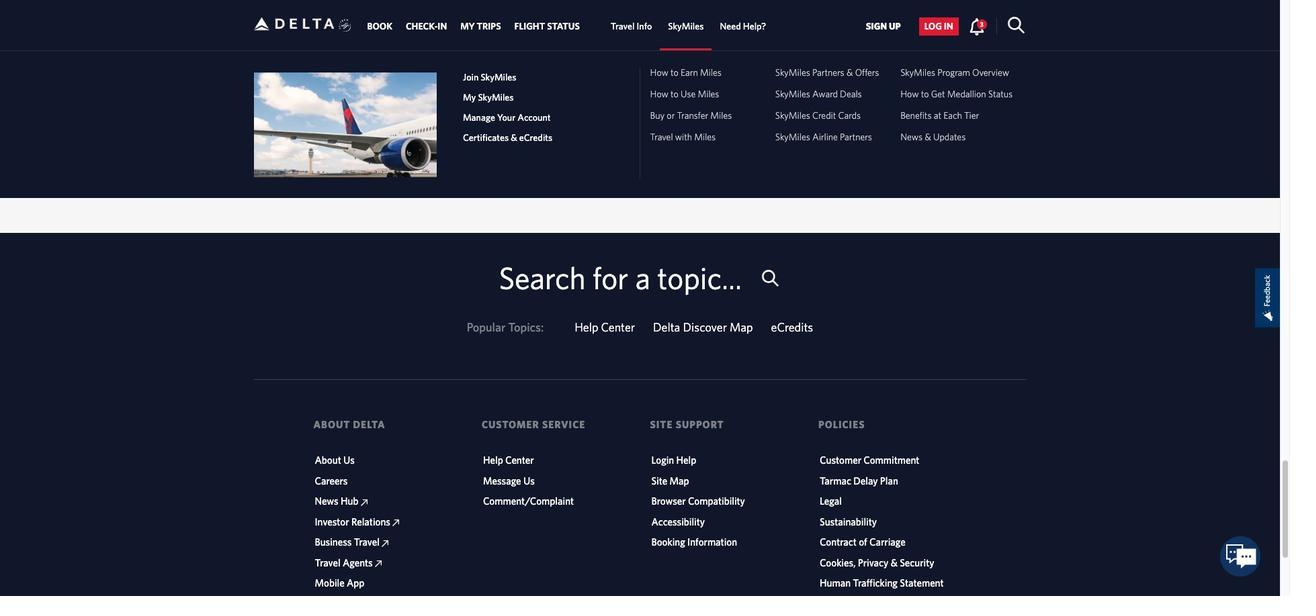 Task type: locate. For each thing, give the bounding box(es) containing it.
skymiles link
[[668, 14, 704, 39]]

miles right the use
[[698, 89, 719, 100]]

browser compatibility link
[[651, 496, 745, 508]]

help
[[575, 321, 598, 335], [483, 455, 503, 467], [676, 455, 696, 467]]

map down 'login help' link
[[670, 476, 689, 487]]

help up message
[[483, 455, 503, 467]]

1 vertical spatial this link opens another site in a new window that may not follow the same accessibility policies as delta air lines. image
[[382, 541, 388, 548]]

need help? link
[[720, 14, 766, 39]]

manage your account
[[463, 112, 551, 123]]

search for a topic... link
[[499, 260, 781, 298]]

this link opens another site in a new window that may not follow the same accessibility policies as delta air lines. image inside business travel link
[[382, 541, 388, 548]]

check-
[[406, 21, 438, 32]]

travel
[[611, 21, 635, 32], [650, 132, 673, 143], [354, 537, 380, 549], [315, 558, 340, 569]]

help down for
[[575, 321, 598, 335]]

skyteam image
[[339, 5, 351, 47]]

1 horizontal spatial center
[[601, 321, 635, 335]]

this link opens another site in a new window that may not follow the same accessibility policies as delta air lines. image right hub
[[361, 500, 367, 507]]

& left "updates"
[[925, 132, 931, 143]]

mobile
[[315, 578, 345, 590]]

skymiles for skymiles
[[668, 21, 704, 32]]

human trafficking statement (pdf) link
[[818, 578, 944, 597]]

about for about delta
[[313, 420, 350, 431]]

0 horizontal spatial customer
[[482, 420, 539, 431]]

ecredits inside certificates & ecredits link
[[519, 133, 552, 143]]

carriage
[[870, 537, 906, 549]]

0 vertical spatial delta
[[653, 321, 680, 335]]

human trafficking statement (pdf)
[[818, 578, 944, 597]]

0 horizontal spatial map
[[670, 476, 689, 487]]

certificates
[[463, 133, 509, 143]]

delta air lines image
[[254, 3, 334, 45]]

skymiles partners & offers
[[775, 67, 879, 78]]

1 horizontal spatial us
[[523, 476, 535, 487]]

how to use miles link
[[650, 89, 719, 100]]

help center down for
[[575, 321, 635, 335]]

agents
[[343, 558, 373, 569]]

about delta
[[313, 420, 385, 431]]

this link opens another site in a new window that may not follow the same accessibility policies as delta air lines. image inside investor relations link
[[393, 520, 399, 527]]

1 horizontal spatial help center
[[575, 321, 635, 335]]

0 vertical spatial partners
[[812, 67, 844, 78]]

about
[[313, 420, 350, 431], [315, 455, 341, 467]]

credit
[[812, 110, 836, 121]]

0 vertical spatial center
[[601, 321, 635, 335]]

1 vertical spatial help center link
[[483, 455, 534, 467]]

0 vertical spatial help center
[[575, 321, 635, 335]]

this link opens another site in a new window that may not follow the same accessibility policies as delta air lines. image
[[393, 520, 399, 527], [382, 541, 388, 548]]

1 vertical spatial news
[[315, 496, 338, 508]]

help right login
[[676, 455, 696, 467]]

at
[[934, 110, 941, 121]]

site for site support
[[650, 420, 673, 431]]

app
[[347, 578, 364, 590]]

1 vertical spatial help center
[[483, 455, 534, 467]]

customer commitment
[[820, 455, 919, 467]]

manage
[[463, 112, 495, 123]]

travel with miles link
[[650, 132, 716, 143]]

to left the use
[[671, 89, 679, 100]]

0 horizontal spatial this link opens another site in a new window that may not follow the same accessibility policies as delta air lines. image
[[361, 500, 367, 507]]

program
[[938, 67, 970, 78]]

0 horizontal spatial ecredits
[[519, 133, 552, 143]]

investor relations
[[315, 517, 393, 528]]

1 horizontal spatial map
[[730, 321, 753, 335]]

0 horizontal spatial help
[[483, 455, 503, 467]]

us up careers
[[343, 455, 355, 467]]

0 vertical spatial us
[[343, 455, 355, 467]]

tab list containing book
[[0, 0, 1280, 198]]

0 horizontal spatial this link opens another site in a new window that may not follow the same accessibility policies as delta air lines. image
[[382, 541, 388, 548]]

privacy
[[858, 558, 889, 569]]

skymiles program overview​ link
[[901, 67, 1009, 78]]

commitment
[[864, 455, 919, 467]]

1 horizontal spatial customer
[[820, 455, 861, 467]]

login help
[[651, 455, 696, 467]]

help center link up message us on the bottom left
[[483, 455, 534, 467]]

news down "careers" link
[[315, 496, 338, 508]]

0 vertical spatial help center link
[[575, 321, 635, 335]]

comment/complaint
[[483, 496, 574, 508]]

skymiles right the info
[[668, 21, 704, 32]]

investor
[[315, 517, 349, 528]]

how to earn miles
[[650, 67, 722, 78]]

my trips link
[[460, 14, 501, 39]]

customer left service
[[482, 420, 539, 431]]

skymiles partners & offers link
[[775, 67, 879, 78]]

1 horizontal spatial this link opens another site in a new window that may not follow the same accessibility policies as delta air lines. image
[[393, 520, 399, 527]]

1 horizontal spatial delta
[[653, 321, 680, 335]]

us up comment/complaint link
[[523, 476, 535, 487]]

help center link down for
[[575, 321, 635, 335]]

help center up message us on the bottom left
[[483, 455, 534, 467]]

award
[[812, 89, 838, 100]]

miles right earn
[[700, 67, 722, 78]]

this link opens another site in a new window that may not follow the same accessibility policies as delta air lines. image
[[361, 500, 367, 507], [375, 561, 382, 568]]

tarmac delay plan link
[[820, 476, 898, 487]]

0 vertical spatial site
[[650, 420, 673, 431]]

customer commitment link
[[820, 455, 919, 467]]

0 vertical spatial this link opens another site in a new window that may not follow the same accessibility policies as delta air lines. image
[[393, 520, 399, 527]]

1 vertical spatial this link opens another site in a new window that may not follow the same accessibility policies as delta air lines. image
[[375, 561, 382, 568]]

0 vertical spatial map
[[730, 321, 753, 335]]

1 vertical spatial customer
[[820, 455, 861, 467]]

up
[[889, 21, 901, 32]]

0 vertical spatial customer
[[482, 420, 539, 431]]

compatibility
[[688, 496, 745, 508]]

delta left discover at right bottom
[[653, 321, 680, 335]]

this link opens another site in a new window that may not follow the same accessibility policies as delta air lines. image right agents
[[375, 561, 382, 568]]

how up benefits in the top right of the page
[[901, 89, 919, 100]]

center for message
[[505, 455, 534, 467]]

how to earn miles link
[[650, 67, 722, 78]]

browser compatibility
[[651, 496, 745, 508]]

skymiles credit cards link
[[775, 110, 861, 121]]

how up buy
[[650, 89, 668, 100]]

skymiles up skymiles award deals link
[[775, 67, 810, 78]]

account
[[518, 112, 551, 123]]

tab list
[[0, 0, 1280, 198]]

dining
[[675, 18, 718, 30]]

how left earn
[[650, 67, 668, 78]]

info
[[637, 21, 652, 32]]

booking
[[651, 537, 685, 549]]

1 horizontal spatial help
[[575, 321, 598, 335]]

site down login
[[651, 476, 667, 487]]

0 vertical spatial this link opens another site in a new window that may not follow the same accessibility policies as delta air lines. image
[[361, 500, 367, 507]]

about up the about us link
[[313, 420, 350, 431]]

customer up tarmac
[[820, 455, 861, 467]]

news down benefits in the top right of the page
[[901, 132, 923, 143]]

1 vertical spatial us
[[523, 476, 535, 487]]

to for use
[[671, 89, 679, 100]]

site up login
[[650, 420, 673, 431]]

cookies, privacy & security link
[[820, 558, 934, 569]]

benefits at each tier
[[901, 110, 979, 121]]

map
[[730, 321, 753, 335], [670, 476, 689, 487]]

skymiles up "my skymiles"
[[481, 72, 516, 83]]

careers link
[[315, 476, 348, 487]]

partners down cards
[[840, 132, 872, 143]]

hub
[[341, 496, 358, 508]]

0 horizontal spatial us
[[343, 455, 355, 467]]

0 horizontal spatial center
[[505, 455, 534, 467]]

to left get
[[921, 89, 929, 100]]

this link opens another site in a new window that may not follow the same accessibility policies as delta air lines. image inside news hub 'link'
[[361, 500, 367, 507]]

use
[[681, 89, 696, 100]]

ecredits
[[519, 133, 552, 143], [771, 321, 813, 335]]

0 horizontal spatial help center link
[[483, 455, 534, 467]]

skymiles left 'airline' on the right of page
[[775, 132, 810, 143]]

help for customer service
[[483, 455, 503, 467]]

help center link
[[575, 321, 635, 335], [483, 455, 534, 467]]

this link opens another site in a new window that may not follow the same accessibility policies as delta air lines. image right relations
[[393, 520, 399, 527]]

or
[[667, 110, 675, 121]]

help for popular topics:
[[575, 321, 598, 335]]

buy or transfer miles link
[[650, 110, 732, 121]]

this link opens another site in a new window that may not follow the same accessibility policies as delta air lines. image for business travel
[[382, 541, 388, 548]]

my
[[460, 21, 475, 32]]

this link opens another site in a new window that may not follow the same accessibility policies as delta air lines. image inside travel agents link
[[375, 561, 382, 568]]

0 vertical spatial news
[[901, 132, 923, 143]]

about up careers
[[315, 455, 341, 467]]

skymiles left "award"
[[775, 89, 810, 100]]

skymiles for skymiles partners & offers
[[775, 67, 810, 78]]

& inside certificates & ecredits link
[[511, 133, 517, 143]]

next
[[621, 106, 659, 120]]

1 horizontal spatial this link opens another site in a new window that may not follow the same accessibility policies as delta air lines. image
[[375, 561, 382, 568]]

0 vertical spatial about
[[313, 420, 350, 431]]

delta up about us
[[353, 420, 385, 431]]

1 horizontal spatial help center link
[[575, 321, 635, 335]]

message us link
[[483, 476, 535, 487]]

comment/complaint link
[[483, 496, 574, 508]]

1 vertical spatial center
[[505, 455, 534, 467]]

discover
[[683, 321, 727, 335]]

0 horizontal spatial delta
[[353, 420, 385, 431]]

partners up "award"
[[812, 67, 844, 78]]

my
[[463, 92, 476, 103]]

skymiles for skymiles credit cards
[[775, 110, 810, 121]]

sustainability link
[[820, 517, 877, 528]]

to for earn
[[671, 67, 679, 78]]

policies
[[818, 420, 865, 431]]

1 vertical spatial site
[[651, 476, 667, 487]]

how
[[650, 67, 668, 78], [650, 89, 668, 100], [901, 89, 919, 100]]

to left earn
[[671, 67, 679, 78]]

0 vertical spatial ecredits
[[519, 133, 552, 143]]

1 vertical spatial about
[[315, 455, 341, 467]]

miles right transfer
[[710, 110, 732, 121]]

center down search for a topic...
[[601, 321, 635, 335]]

statement
[[900, 578, 944, 590]]

& down manage your account
[[511, 133, 517, 143]]

benefits at each tier link
[[901, 110, 979, 121]]

business
[[315, 537, 352, 549]]

1 horizontal spatial news
[[901, 132, 923, 143]]

skymiles award deals link
[[775, 89, 862, 100]]

skymiles down join skymiles
[[478, 92, 514, 103]]

1 horizontal spatial ecredits
[[771, 321, 813, 335]]

0 horizontal spatial news
[[315, 496, 338, 508]]

travel for travel agents
[[315, 558, 340, 569]]

this link opens another site in a new window that may not follow the same accessibility policies as delta air lines. image down relations
[[382, 541, 388, 548]]

customer service
[[482, 420, 585, 431]]

0 horizontal spatial help center
[[483, 455, 534, 467]]

map right discover at right bottom
[[730, 321, 753, 335]]

deals
[[840, 89, 862, 100]]

skymiles for skymiles award deals
[[775, 89, 810, 100]]

center up message us on the bottom left
[[505, 455, 534, 467]]

skymiles up get
[[901, 67, 935, 78]]

legal
[[820, 496, 842, 508]]

explore
[[557, 18, 608, 30]]

miles for how to use miles
[[698, 89, 719, 100]]

ecredits link
[[771, 321, 813, 335]]

skymiles left the 'credit'
[[775, 110, 810, 121]]



Task type: vqa. For each thing, say whether or not it's contained in the screenshot.
the topmost plane icon
no



Task type: describe. For each thing, give the bounding box(es) containing it.
help center for message
[[483, 455, 534, 467]]

about us
[[315, 455, 355, 467]]

buy or transfer miles
[[650, 110, 732, 121]]

service
[[542, 420, 585, 431]]

earn
[[681, 67, 698, 78]]

explore onboard dining
[[557, 18, 718, 30]]

support
[[676, 420, 724, 431]]

plan
[[880, 476, 898, 487]]

miles for how to earn miles
[[700, 67, 722, 78]]

log
[[924, 21, 942, 32]]

flight status
[[514, 21, 580, 32]]

help center link for message
[[483, 455, 534, 467]]

buy
[[650, 110, 665, 121]]

tarmac delay plan
[[820, 476, 898, 487]]

customer for customer service
[[482, 420, 539, 431]]

check-in link
[[406, 14, 447, 39]]

security
[[900, 558, 934, 569]]

delta discover map link
[[653, 321, 753, 335]]

travel info link
[[611, 14, 652, 39]]

browser
[[651, 496, 686, 508]]

booking information link
[[651, 537, 737, 549]]

log in
[[924, 21, 953, 32]]

news for news & updates
[[901, 132, 923, 143]]

miles for buy or transfer miles
[[710, 110, 732, 121]]

to for get
[[921, 89, 929, 100]]

topic...
[[657, 260, 742, 296]]

mobile app link
[[315, 578, 364, 590]]

join skymiles link
[[457, 67, 629, 88]]

explore onboard dining link
[[522, 0, 753, 50]]

how to get medallion status​ link
[[901, 89, 1013, 100]]

manage your account link
[[457, 108, 629, 128]]

3 link
[[969, 17, 987, 35]]

help center link for delta
[[575, 321, 635, 335]]

about us link
[[315, 455, 355, 467]]

skymiles airline partners
[[775, 132, 872, 143]]

news for news hub
[[315, 496, 338, 508]]

status​
[[988, 89, 1013, 100]]

delay
[[854, 476, 878, 487]]

certificates & ecredits link
[[457, 128, 629, 148]]

contract
[[820, 537, 857, 549]]

updates
[[933, 132, 966, 143]]

in
[[438, 21, 447, 32]]

comfort plus
[[565, 136, 715, 168]]

us for about us
[[343, 455, 355, 467]]

join skymiles
[[463, 72, 516, 83]]

us for message us
[[523, 476, 535, 487]]

each
[[944, 110, 962, 121]]

1 vertical spatial ecredits
[[771, 321, 813, 335]]

center for delta
[[601, 321, 635, 335]]

book
[[367, 21, 392, 32]]

how to get medallion status​
[[901, 89, 1013, 100]]

how for how to earn miles
[[650, 67, 668, 78]]

travel for travel info
[[611, 21, 635, 32]]

sign up
[[866, 21, 901, 32]]

transfer
[[677, 110, 708, 121]]

site support
[[650, 420, 724, 431]]

message us image
[[1221, 537, 1261, 578]]

message us
[[483, 476, 535, 487]]

trips
[[477, 21, 501, 32]]

tarmac
[[820, 476, 851, 487]]

this link opens another site in a new window that may not follow the same accessibility policies as delta air lines. image for investor relations
[[393, 520, 399, 527]]

2 horizontal spatial help
[[676, 455, 696, 467]]

sustainability
[[820, 517, 877, 528]]

this link opens another site in a new window that may not follow the same accessibility policies as delta air lines. image for news hub
[[361, 500, 367, 507]]

check-in
[[406, 21, 447, 32]]

flight status link
[[514, 14, 580, 39]]

skymiles credit cards
[[775, 110, 861, 121]]

customer for customer commitment
[[820, 455, 861, 467]]

skymiles airline partners link
[[775, 132, 872, 143]]

site for site map
[[651, 476, 667, 487]]

get
[[931, 89, 945, 100]]

miles right with at top right
[[694, 132, 716, 143]]

airline
[[812, 132, 838, 143]]

site map
[[651, 476, 689, 487]]

search
[[499, 260, 586, 296]]

my trips
[[460, 21, 501, 32]]

travel info
[[611, 21, 652, 32]]

site map link
[[651, 476, 689, 487]]

delta discover map
[[653, 321, 753, 335]]

offers
[[855, 67, 879, 78]]

accessibility
[[651, 517, 705, 528]]

for
[[593, 260, 628, 296]]

skymiles award deals
[[775, 89, 862, 100]]

my skymiles link
[[457, 88, 629, 108]]

travel for travel with miles
[[650, 132, 673, 143]]

onboard
[[612, 18, 671, 30]]

how for how to get medallion status​
[[901, 89, 919, 100]]

cookies, privacy & security
[[820, 558, 934, 569]]

legal link
[[820, 496, 842, 508]]

& left offers
[[847, 67, 853, 78]]

status
[[547, 21, 580, 32]]

how to use miles
[[650, 89, 719, 100]]

3
[[980, 20, 984, 28]]

skymiles for skymiles program overview​
[[901, 67, 935, 78]]

& right privacy
[[891, 558, 898, 569]]

join
[[463, 72, 479, 83]]

help center for delta
[[575, 321, 635, 335]]

skymiles for skymiles airline partners
[[775, 132, 810, 143]]

comfort
[[565, 136, 661, 168]]

contract of carriage
[[820, 537, 906, 549]]

1 vertical spatial map
[[670, 476, 689, 487]]

how for how to use miles
[[650, 89, 668, 100]]

news & updates
[[901, 132, 966, 143]]

business travel link
[[315, 537, 388, 549]]

overview​
[[972, 67, 1009, 78]]

cookies,
[[820, 558, 856, 569]]

contract of carriage link
[[820, 537, 906, 549]]

this link opens another site in a new window that may not follow the same accessibility policies as delta air lines. image for travel agents
[[375, 561, 382, 568]]

popular topics:
[[467, 321, 544, 335]]

1 vertical spatial partners
[[840, 132, 872, 143]]

1 vertical spatial delta
[[353, 420, 385, 431]]

log in button
[[919, 17, 959, 36]]

certificates & ecredits
[[463, 133, 552, 143]]

about for about us
[[315, 455, 341, 467]]

skymiles program overview​
[[901, 67, 1009, 78]]



